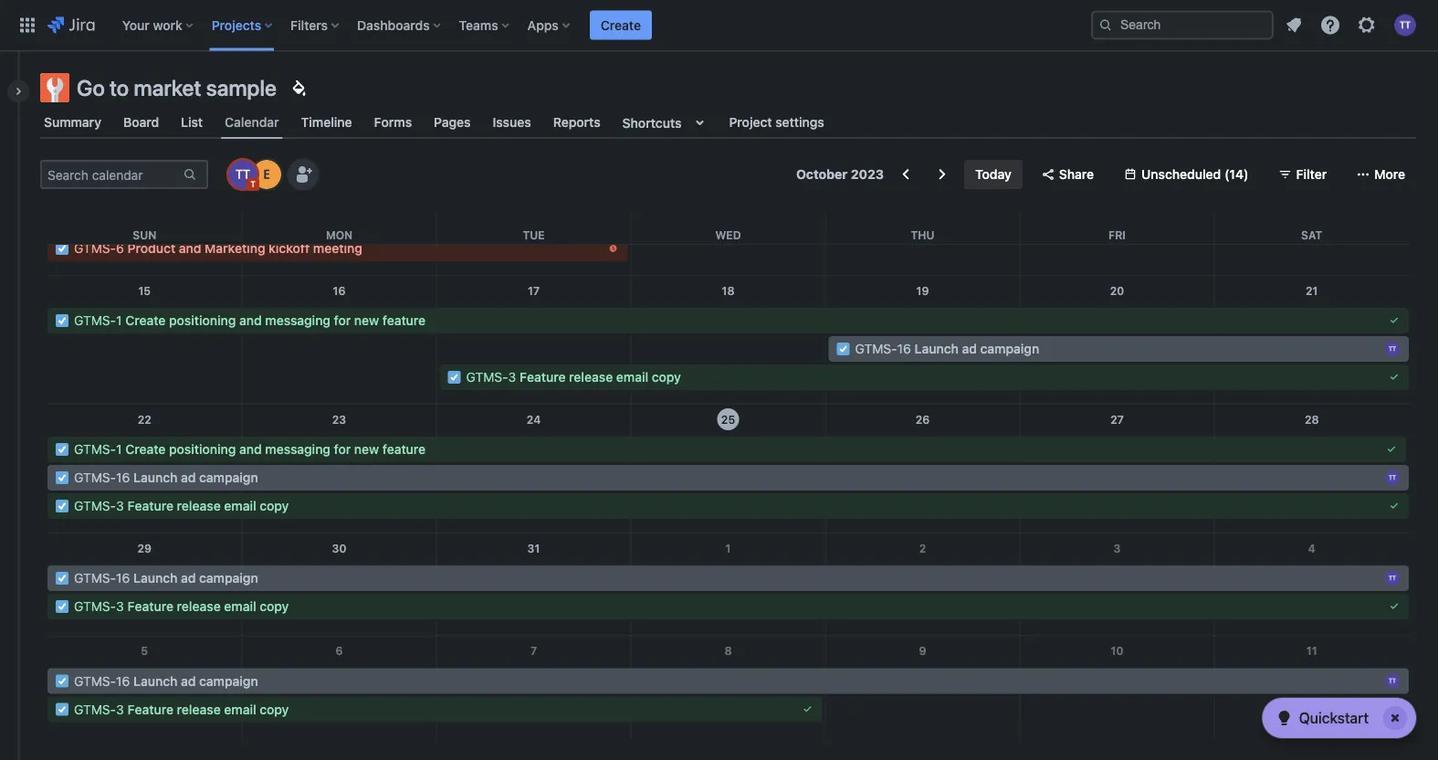 Task type: describe. For each thing, give the bounding box(es) containing it.
3 link
[[1103, 534, 1132, 563]]

check image
[[1274, 707, 1296, 729]]

2 new from the top
[[354, 442, 379, 457]]

2 vertical spatial create
[[125, 442, 166, 457]]

thu link
[[908, 211, 939, 244]]

gtms-16 launch ad campaign down 22 link
[[74, 470, 258, 485]]

add people image
[[292, 164, 314, 185]]

your profile and settings image
[[1395, 14, 1417, 36]]

30
[[332, 542, 347, 555]]

unscheduled image
[[1124, 167, 1138, 182]]

10 link
[[1103, 636, 1132, 665]]

28 link
[[1298, 405, 1327, 434]]

grid containing host webinar
[[48, 0, 1410, 738]]

1 positioning from the top
[[169, 313, 236, 328]]

2 vertical spatial 1
[[726, 542, 731, 555]]

shortcuts button
[[619, 106, 715, 139]]

appswitcher icon image
[[16, 14, 38, 36]]

29 link
[[130, 534, 159, 563]]

share button
[[1030, 160, 1106, 189]]

more button
[[1346, 160, 1417, 189]]

0 vertical spatial and
[[179, 241, 201, 256]]

project
[[730, 115, 773, 130]]

overdue image
[[606, 241, 621, 256]]

teams
[[459, 17, 499, 32]]

feature up 29 link at bottom
[[127, 498, 174, 513]]

unscheduled (14)
[[1142, 167, 1249, 182]]

17 link
[[519, 276, 549, 305]]

row containing sun
[[48, 211, 1410, 244]]

october 2023
[[797, 167, 885, 182]]

27 link
[[1103, 405, 1132, 434]]

5 row from the top
[[48, 533, 1410, 636]]

8 link
[[714, 636, 743, 665]]

Search calendar text field
[[42, 162, 181, 187]]

reports
[[553, 115, 601, 130]]

to
[[110, 75, 129, 100]]

gtms-3 feature release email copy up 24 link
[[466, 370, 681, 385]]

today button
[[965, 160, 1023, 189]]

wed
[[716, 228, 741, 241]]

shortcuts
[[623, 115, 682, 130]]

Search field
[[1092, 11, 1275, 40]]

2 positioning from the top
[[169, 442, 236, 457]]

fri link
[[1106, 211, 1130, 244]]

2 vertical spatial and
[[239, 442, 262, 457]]

2 gtms-1 create positioning and messaging for new feature from the top
[[74, 442, 426, 457]]

wed link
[[712, 211, 745, 244]]

21
[[1306, 284, 1319, 297]]

market
[[134, 75, 201, 100]]

2023
[[851, 167, 885, 182]]

go to market sample
[[77, 75, 277, 100]]

18 link
[[714, 276, 743, 305]]

dashboards
[[357, 17, 430, 32]]

set background color image
[[288, 77, 310, 99]]

23
[[332, 413, 346, 426]]

kickoff
[[269, 241, 310, 256]]

2 feature from the top
[[383, 442, 426, 457]]

more
[[1375, 167, 1406, 182]]

launch down 19 link
[[915, 341, 959, 356]]

host webinar link
[[48, 206, 824, 234]]

10
[[1111, 644, 1124, 657]]

1 messaging from the top
[[265, 313, 331, 328]]

31
[[528, 542, 540, 555]]

projects button
[[206, 11, 280, 40]]

19
[[917, 284, 930, 297]]

22
[[138, 413, 151, 426]]

25 link
[[714, 405, 743, 434]]

launch down 5 link
[[133, 673, 178, 688]]

gtms-6 product and marketing kickoff meeting
[[74, 241, 363, 256]]

settings image
[[1357, 14, 1379, 36]]

webinar
[[163, 212, 211, 227]]

16 link
[[325, 276, 354, 305]]

2 link
[[909, 534, 938, 563]]

terry turtle image
[[228, 160, 258, 189]]

filter
[[1297, 167, 1328, 182]]

project settings
[[730, 115, 825, 130]]

summary link
[[40, 106, 105, 139]]

mon
[[326, 228, 353, 241]]

list
[[181, 115, 203, 130]]

11
[[1307, 644, 1318, 657]]

sat
[[1302, 228, 1323, 241]]

your work
[[122, 17, 182, 32]]

filters
[[291, 17, 328, 32]]

reports link
[[550, 106, 605, 139]]

calendar
[[225, 115, 279, 130]]

previous month image
[[895, 164, 917, 185]]

summary
[[44, 115, 101, 130]]

gtms-3 feature release email copy up 29 link at bottom
[[74, 498, 289, 513]]

7 link
[[519, 636, 549, 665]]

29
[[137, 542, 152, 555]]

primary element
[[11, 0, 1092, 51]]

1 vertical spatial 1
[[116, 442, 122, 457]]

share
[[1060, 167, 1095, 182]]

unscheduled (14) button
[[1113, 160, 1260, 189]]

feature up the 5
[[127, 599, 174, 614]]

1 gtms-1 create positioning and messaging for new feature from the top
[[74, 313, 426, 328]]

fri
[[1109, 228, 1126, 241]]

projects
[[212, 17, 261, 32]]

9
[[920, 644, 927, 657]]

forms link
[[371, 106, 416, 139]]

host
[[131, 212, 160, 227]]

teams button
[[454, 11, 517, 40]]

2
[[920, 542, 927, 555]]

17
[[528, 284, 540, 297]]

create button
[[590, 11, 652, 40]]

27
[[1111, 413, 1125, 426]]

(14)
[[1225, 167, 1249, 182]]

forms
[[374, 115, 412, 130]]

today
[[976, 167, 1012, 182]]



Task type: locate. For each thing, give the bounding box(es) containing it.
apps button
[[522, 11, 577, 40]]

16
[[333, 284, 346, 297], [898, 341, 912, 356], [116, 470, 130, 485], [116, 571, 130, 586], [116, 673, 130, 688]]

0 vertical spatial messaging
[[265, 313, 331, 328]]

tue
[[523, 228, 545, 241]]

23 link
[[325, 405, 354, 434]]

26 link
[[909, 405, 938, 434]]

messaging down 23 link
[[265, 442, 331, 457]]

1 feature from the top
[[383, 313, 426, 328]]

feature
[[520, 370, 566, 385], [127, 498, 174, 513], [127, 599, 174, 614], [127, 701, 174, 717]]

sun
[[133, 228, 156, 241]]

your work button
[[117, 11, 201, 40]]

9 link
[[909, 636, 938, 665]]

filter button
[[1268, 160, 1339, 189]]

sun link
[[129, 211, 160, 244]]

go
[[77, 75, 105, 100]]

1 vertical spatial gtms-1 create positioning and messaging for new feature
[[74, 442, 426, 457]]

3 row from the top
[[48, 275, 1410, 404]]

gtms-16 launch ad campaign down 29 link at bottom
[[74, 571, 258, 586]]

0 vertical spatial create
[[601, 17, 641, 32]]

24
[[527, 413, 541, 426]]

0 horizontal spatial 6
[[116, 241, 124, 256]]

dashboards button
[[352, 11, 448, 40]]

7
[[531, 644, 537, 657]]

8
[[725, 644, 732, 657]]

row
[[48, 147, 1410, 275], [48, 211, 1410, 244], [48, 275, 1410, 404], [48, 404, 1410, 533], [48, 533, 1410, 636], [48, 636, 1410, 738]]

19 link
[[909, 276, 938, 305]]

0 vertical spatial 1
[[116, 313, 122, 328]]

1 link
[[714, 534, 743, 563]]

5
[[141, 644, 148, 657]]

6 row from the top
[[48, 636, 1410, 738]]

1 new from the top
[[354, 313, 379, 328]]

host webinar
[[131, 212, 211, 227]]

tab list
[[29, 106, 1428, 139]]

marketing
[[205, 241, 265, 256]]

launch
[[915, 341, 959, 356], [133, 470, 178, 485], [133, 571, 178, 586], [133, 673, 178, 688]]

tab list containing calendar
[[29, 106, 1428, 139]]

1 vertical spatial messaging
[[265, 442, 331, 457]]

sidebar navigation image
[[0, 73, 40, 110]]

24 link
[[519, 405, 549, 434]]

0 vertical spatial 6
[[116, 241, 124, 256]]

notifications image
[[1284, 14, 1306, 36]]

messaging down the 16 link
[[265, 313, 331, 328]]

6
[[116, 241, 124, 256], [336, 644, 343, 657]]

board
[[123, 115, 159, 130]]

1 vertical spatial positioning
[[169, 442, 236, 457]]

0 vertical spatial new
[[354, 313, 379, 328]]

banner
[[0, 0, 1439, 51]]

campaign
[[981, 341, 1040, 356], [199, 470, 258, 485], [199, 571, 258, 586], [199, 673, 258, 688]]

banner containing your work
[[0, 0, 1439, 51]]

6 inside 'link'
[[336, 644, 343, 657]]

october
[[797, 167, 848, 182]]

25
[[722, 413, 736, 426]]

thu
[[911, 228, 935, 241]]

email
[[617, 370, 649, 385], [224, 498, 256, 513], [224, 599, 256, 614], [224, 701, 256, 717]]

copy
[[652, 370, 681, 385], [260, 498, 289, 513], [260, 599, 289, 614], [260, 701, 289, 717]]

5 link
[[130, 636, 159, 665]]

meeting
[[313, 241, 363, 256]]

row containing host webinar
[[48, 147, 1410, 275]]

gtms-1 create positioning and messaging for new feature
[[74, 313, 426, 328], [74, 442, 426, 457]]

timeline link
[[298, 106, 356, 139]]

1 vertical spatial and
[[239, 313, 262, 328]]

gtms-16 launch ad campaign down 19 link
[[856, 341, 1040, 356]]

launch down 22 link
[[133, 470, 178, 485]]

positioning
[[169, 313, 236, 328], [169, 442, 236, 457]]

create down 15 link
[[125, 313, 166, 328]]

quickstart
[[1300, 709, 1370, 727]]

30 link
[[325, 534, 354, 563]]

project settings link
[[726, 106, 828, 139]]

1 vertical spatial new
[[354, 442, 379, 457]]

release
[[569, 370, 613, 385], [177, 498, 221, 513], [177, 599, 221, 614], [177, 701, 221, 717]]

grid
[[48, 0, 1410, 738]]

create inside button
[[601, 17, 641, 32]]

2 for from the top
[[334, 442, 351, 457]]

gtms-3 feature release email copy down 5 link
[[74, 701, 289, 717]]

0 vertical spatial positioning
[[169, 313, 236, 328]]

4
[[1309, 542, 1316, 555]]

0 vertical spatial for
[[334, 313, 351, 328]]

gtms-16 launch ad campaign down 5 link
[[74, 673, 258, 688]]

timeline
[[301, 115, 352, 130]]

dismiss quickstart image
[[1381, 703, 1411, 733]]

gtms-16 launch ad campaign
[[856, 341, 1040, 356], [74, 470, 258, 485], [74, 571, 258, 586], [74, 673, 258, 688]]

1 horizontal spatial 6
[[336, 644, 343, 657]]

host webinar button
[[48, 207, 823, 233]]

1 vertical spatial 6
[[336, 644, 343, 657]]

apps
[[528, 17, 559, 32]]

0 vertical spatial gtms-1 create positioning and messaging for new feature
[[74, 313, 426, 328]]

jira image
[[48, 14, 95, 36], [48, 14, 95, 36]]

2 messaging from the top
[[265, 442, 331, 457]]

create
[[601, 17, 641, 32], [125, 313, 166, 328], [125, 442, 166, 457]]

for down 23 link
[[334, 442, 351, 457]]

list link
[[177, 106, 207, 139]]

gtms-3 feature release email copy up the 5
[[74, 599, 289, 614]]

1 row from the top
[[48, 147, 1410, 275]]

launch down 29 link at bottom
[[133, 571, 178, 586]]

and
[[179, 241, 201, 256], [239, 313, 262, 328], [239, 442, 262, 457]]

4 link
[[1298, 534, 1327, 563]]

3
[[509, 370, 516, 385], [116, 498, 124, 513], [1114, 542, 1121, 555], [116, 599, 124, 614], [116, 701, 124, 717]]

your
[[122, 17, 150, 32]]

feature up 24 link
[[520, 370, 566, 385]]

next month image
[[932, 164, 954, 185]]

1
[[116, 313, 122, 328], [116, 442, 122, 457], [726, 542, 731, 555]]

create right apps popup button on the top left
[[601, 17, 641, 32]]

issues link
[[489, 106, 535, 139]]

4 row from the top
[[48, 404, 1410, 533]]

create down 22 link
[[125, 442, 166, 457]]

mon link
[[322, 211, 356, 244]]

22 link
[[130, 405, 159, 434]]

20 link
[[1103, 276, 1132, 305]]

work
[[153, 17, 182, 32]]

0 vertical spatial feature
[[383, 313, 426, 328]]

for
[[334, 313, 351, 328], [334, 442, 351, 457]]

done image
[[1388, 313, 1402, 328]]

1 vertical spatial create
[[125, 313, 166, 328]]

feature down 5 link
[[127, 701, 174, 717]]

28
[[1306, 413, 1320, 426]]

for down the 16 link
[[334, 313, 351, 328]]

20
[[1111, 284, 1125, 297]]

1 vertical spatial for
[[334, 442, 351, 457]]

eloisefrancis23 image
[[252, 160, 281, 189]]

1 vertical spatial feature
[[383, 442, 426, 457]]

search image
[[1099, 18, 1114, 32]]

pages link
[[430, 106, 475, 139]]

26
[[916, 413, 930, 426]]

18
[[722, 284, 735, 297]]

help image
[[1320, 14, 1342, 36]]

board link
[[120, 106, 163, 139]]

15 link
[[130, 276, 159, 305]]

21 link
[[1298, 276, 1327, 305]]

unscheduled
[[1142, 167, 1222, 182]]

2 row from the top
[[48, 211, 1410, 244]]

done image
[[1388, 370, 1402, 385], [1385, 442, 1400, 457], [1388, 499, 1402, 513], [1388, 599, 1402, 614], [801, 702, 815, 717]]

1 for from the top
[[334, 313, 351, 328]]



Task type: vqa. For each thing, say whether or not it's contained in the screenshot.
Add a comment… Field
no



